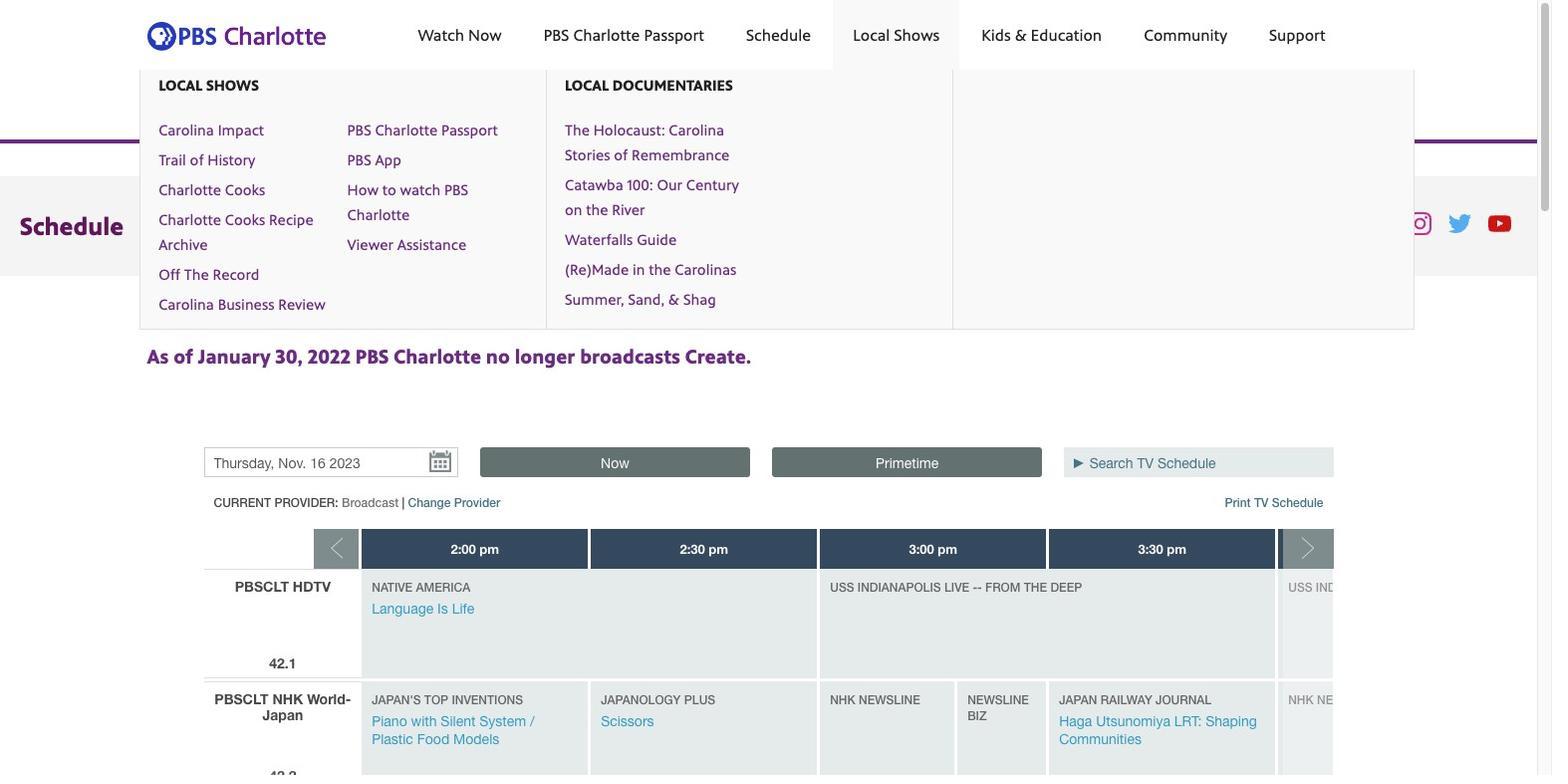 Task type: vqa. For each thing, say whether or not it's contained in the screenshot.
first "Passport"
no



Task type: locate. For each thing, give the bounding box(es) containing it.
history
[[208, 150, 256, 169]]

& left shag
[[669, 289, 680, 309]]

0 vertical spatial to
[[595, 24, 610, 46]]

broadcasts
[[580, 343, 681, 370]]

of right trail
[[190, 150, 204, 169]]

pbs charlotte passport link up the local documentaries
[[524, 0, 725, 70]]

shows
[[206, 75, 259, 95]]

2 watch from the left
[[614, 24, 661, 46]]

3 pm from the left
[[938, 541, 958, 557]]

2 uss from the left
[[1289, 580, 1313, 595]]

2 nhk newsline from the left
[[1289, 692, 1379, 707]]

pm right 3:00 at bottom
[[938, 541, 958, 557]]

the right off
[[184, 264, 209, 284]]

pm right 3:30
[[1168, 541, 1187, 557]]

native america language is life
[[372, 580, 475, 617]]

0 horizontal spatial education
[[910, 24, 981, 46]]

to right ways
[[595, 24, 610, 46]]

summer, sand, & shag link
[[565, 289, 717, 309]]

1 education from the left
[[910, 24, 981, 46]]

1 uss from the left
[[831, 580, 855, 595]]

pm right 2:30
[[709, 541, 729, 557]]

42.1
[[269, 654, 297, 671]]

local for local shows
[[159, 75, 203, 95]]

local documentaries
[[565, 75, 733, 95]]

pbsclt nhk world- japan row header
[[204, 681, 362, 776]]

to
[[595, 24, 610, 46], [383, 179, 397, 199]]

column header
[[1279, 529, 1508, 569]]

0 horizontal spatial tv
[[1138, 455, 1154, 471]]

assistance
[[398, 234, 467, 254]]

local shows link
[[833, 0, 960, 70]]

passport
[[644, 24, 705, 46], [1108, 24, 1168, 46], [442, 120, 498, 140]]

pbs charlotte passport pbs app how to watch pbs charlotte viewer assistance
[[347, 120, 498, 254]]

0 vertical spatial the
[[586, 199, 609, 219]]

japan railway journal button
[[1060, 692, 1212, 707]]

japan left world-
[[263, 706, 303, 723]]

0 horizontal spatial watch
[[418, 24, 464, 46]]

to right the how
[[383, 179, 397, 199]]

1 watch from the left
[[418, 24, 464, 46]]

local for local documentaries
[[565, 75, 609, 95]]

pbsclt left hdtv
[[235, 578, 289, 595]]

1 horizontal spatial schedule link
[[727, 0, 831, 70]]

passport up how to watch pbs charlotte link
[[442, 120, 498, 140]]

1 pm from the left
[[480, 541, 499, 557]]

charlotte down the how
[[347, 204, 410, 224]]

2 support from the left
[[1270, 24, 1326, 46]]

nhk newsline for first nhk newsline button from the right
[[1289, 692, 1379, 707]]

2 horizontal spatial newsline
[[1318, 692, 1379, 707]]

0 horizontal spatial japan
[[263, 706, 303, 723]]

pm
[[480, 541, 499, 557], [709, 541, 729, 557], [938, 541, 958, 557], [1168, 541, 1187, 557]]

carolina impact trail of history charlotte cooks charlotte cooks recipe archive off the record carolina business review
[[159, 120, 326, 314]]

grid
[[204, 529, 1553, 776]]

2 horizontal spatial &
[[1015, 24, 1027, 46]]

nhk newsline button
[[830, 692, 921, 707], [1289, 692, 1379, 707]]

0 horizontal spatial passport
[[442, 120, 498, 140]]

local
[[853, 24, 891, 46]]

3 newsline from the left
[[1318, 692, 1379, 707]]

the left deep
[[1024, 580, 1048, 595]]

local down ways
[[565, 75, 609, 95]]

live
[[945, 580, 970, 595]]

pbsclt for pbsclt hdtv
[[235, 578, 289, 595]]

archive
[[159, 234, 208, 254]]

in
[[633, 259, 645, 279]]

2 vertical spatial the
[[1024, 580, 1048, 595]]

1 horizontal spatial japan
[[1060, 692, 1098, 707]]

kids
[[982, 24, 1011, 46]]

the right on
[[586, 199, 609, 219]]

carolina impact link
[[159, 120, 264, 140]]

1 vertical spatial the
[[184, 264, 209, 284]]

1 nhk newsline from the left
[[830, 692, 921, 707]]

carolinas
[[675, 259, 737, 279]]

pbs charlotte passport link up app
[[347, 120, 498, 140]]

1 horizontal spatial support
[[1270, 24, 1326, 46]]

cooks
[[225, 179, 265, 199], [225, 209, 265, 229]]

1 vertical spatial now
[[601, 455, 630, 471]]

2 schedule link from the left
[[727, 0, 831, 70]]

row group
[[204, 569, 362, 776]]

tv right print
[[1255, 495, 1269, 510]]

& right membership at the top of page
[[796, 24, 808, 46]]

the holocaust: carolina stories of remembrance catawba 100: our century on the river waterfalls guide (re)made in the carolinas summer, sand, & shag
[[565, 120, 739, 309]]

0 horizontal spatial local
[[159, 75, 203, 95]]

0 horizontal spatial newsline
[[859, 692, 921, 707]]

business
[[218, 294, 275, 314]]

education inside education link
[[910, 24, 981, 46]]

|
[[402, 495, 405, 510]]

carolina up remembrance
[[669, 120, 725, 140]]

0 horizontal spatial schedule link
[[426, 0, 531, 70]]

education right kids
[[1031, 24, 1103, 46]]

local left shows
[[159, 75, 203, 95]]

instagram image
[[1409, 212, 1432, 235]]

4 pm from the left
[[1168, 541, 1187, 557]]

2 local from the left
[[565, 75, 609, 95]]

no
[[486, 343, 510, 370]]

primetime
[[876, 455, 939, 471]]

piano with silent system / plastic food models cell
[[362, 681, 591, 776]]

1 horizontal spatial newsline
[[968, 692, 1030, 707]]

0 horizontal spatial the
[[586, 199, 609, 219]]

app
[[375, 150, 402, 169]]

world-
[[307, 690, 351, 707]]

to inside pbs charlotte passport pbs app how to watch pbs charlotte viewer assistance
[[383, 179, 397, 199]]

about
[[1023, 24, 1066, 46]]

nhk
[[273, 690, 303, 707], [830, 692, 856, 707], [1289, 692, 1314, 707]]

1 horizontal spatial passport
[[644, 24, 705, 46]]

the up 'stories'
[[565, 120, 590, 140]]

column header inside grid
[[1279, 529, 1508, 569]]

1 local from the left
[[159, 75, 203, 95]]

indianapolis:
[[1317, 580, 1403, 595]]

0 vertical spatial pbsclt
[[235, 578, 289, 595]]

the right in
[[649, 259, 671, 279]]

pbsclt inside pbsclt nhk world- japan
[[215, 690, 269, 707]]

None text field
[[208, 451, 413, 475]]

carolina inside the holocaust: carolina stories of remembrance catawba 100: our century on the river waterfalls guide (re)made in the carolinas summer, sand, & shag
[[669, 120, 725, 140]]

pbsclt left world-
[[215, 690, 269, 707]]

recipe
[[269, 209, 314, 229]]

1 vertical spatial tv
[[1255, 495, 1269, 510]]

0 horizontal spatial nhk newsline
[[830, 692, 921, 707]]

passport up documentaries
[[644, 24, 705, 46]]

1 horizontal spatial the
[[565, 120, 590, 140]]

0 horizontal spatial now
[[468, 24, 502, 46]]

schedule link left local
[[727, 0, 831, 70]]

remembrance
[[632, 145, 730, 164]]

pbs right 'watch' on the left of page
[[445, 179, 469, 199]]

uss left indianapolis:
[[1289, 580, 1313, 595]]

row header
[[204, 569, 362, 678]]

japan up the haga
[[1060, 692, 1098, 707]]

1 horizontal spatial nhk newsline button
[[1289, 692, 1379, 707]]

passport for pbs charlotte passport
[[644, 24, 705, 46]]

0 horizontal spatial to
[[383, 179, 397, 199]]

►
[[1073, 455, 1086, 471]]

0 horizontal spatial support
[[812, 24, 868, 46]]

2 cooks from the top
[[225, 209, 265, 229]]

1 horizontal spatial watch
[[614, 24, 661, 46]]

donate
[[1210, 24, 1264, 46]]

carolina
[[159, 120, 214, 140], [669, 120, 725, 140], [159, 294, 214, 314]]

pm for 3:00 pm
[[938, 541, 958, 557]]

cooks down charlotte cooks link
[[225, 209, 265, 229]]

uss left indianapolis
[[831, 580, 855, 595]]

record
[[213, 264, 260, 284]]

1 vertical spatial to
[[383, 179, 397, 199]]

biz
[[968, 708, 987, 723]]

/
[[530, 713, 535, 729]]

schedule link left ways
[[426, 0, 531, 70]]

0 horizontal spatial uss
[[831, 580, 855, 595]]

newsline for first nhk newsline button from left
[[859, 692, 921, 707]]

2 horizontal spatial nhk
[[1289, 692, 1314, 707]]

-
[[973, 580, 978, 595], [978, 580, 983, 595]]

2 horizontal spatial the
[[1407, 580, 1430, 595]]

pm right 2:00
[[480, 541, 499, 557]]

1 horizontal spatial nhk newsline
[[1289, 692, 1379, 707]]

the inside grid
[[1407, 580, 1430, 595]]

1 horizontal spatial &
[[796, 24, 808, 46]]

local shows
[[853, 24, 940, 46]]

& for membership
[[796, 24, 808, 46]]

watch
[[418, 24, 464, 46], [614, 24, 661, 46]]

the
[[565, 120, 590, 140], [184, 264, 209, 284], [1407, 580, 1430, 595]]

the left final
[[1407, 580, 1430, 595]]

2 education from the left
[[1031, 24, 1103, 46]]

change provider button
[[408, 495, 501, 510]]

provider:
[[275, 495, 339, 510]]

kids & education
[[982, 24, 1103, 46]]

uss indianapolis: the final chapter button
[[1289, 580, 1527, 595]]

pbsclt hdtv
[[235, 578, 331, 595]]

1 vertical spatial pbs charlotte passport link
[[347, 120, 498, 140]]

kids & education link
[[962, 0, 1123, 70]]

2 horizontal spatial the
[[1024, 580, 1048, 595]]

2:30 pm
[[680, 541, 729, 557]]

the
[[586, 199, 609, 219], [649, 259, 671, 279], [1024, 580, 1048, 595]]

2 - from the left
[[978, 580, 983, 595]]

0 horizontal spatial nhk newsline button
[[830, 692, 921, 707]]

of
[[614, 145, 628, 164], [190, 150, 204, 169], [174, 343, 193, 370]]

search image
[[1307, 25, 1325, 43]]

1 horizontal spatial tv
[[1255, 495, 1269, 510]]

charlotte up the local documentaries
[[574, 24, 640, 46]]

passport inside pbs charlotte passport pbs app how to watch pbs charlotte viewer assistance
[[442, 120, 498, 140]]

ways
[[553, 24, 591, 46]]

2 horizontal spatial passport
[[1108, 24, 1168, 46]]

summer,
[[565, 289, 625, 309]]

watch inside watch now link
[[418, 24, 464, 46]]

pbs right watch now link
[[544, 24, 570, 46]]

education
[[910, 24, 981, 46], [1031, 24, 1103, 46]]

current provider: broadcast | change provider
[[214, 495, 501, 510]]

of inside the holocaust: carolina stories of remembrance catawba 100: our century on the river waterfalls guide (re)made in the carolinas summer, sand, & shag
[[614, 145, 628, 164]]

0 horizontal spatial pbs charlotte passport link
[[347, 120, 498, 140]]

tv right search
[[1138, 455, 1154, 471]]

cooks down history
[[225, 179, 265, 199]]

1 horizontal spatial to
[[595, 24, 610, 46]]

uss for uss indianapolis: the final chapter
[[1289, 580, 1313, 595]]

1 horizontal spatial nhk
[[830, 692, 856, 707]]

passport right "about"
[[1108, 24, 1168, 46]]

& for kids
[[1015, 24, 1027, 46]]

1 horizontal spatial local
[[565, 75, 609, 95]]

uss
[[831, 580, 855, 595], [1289, 580, 1313, 595]]

0 horizontal spatial nhk
[[273, 690, 303, 707]]

0 vertical spatial the
[[565, 120, 590, 140]]

scissors cell
[[591, 681, 821, 776]]

& right kids
[[1015, 24, 1027, 46]]

local
[[159, 75, 203, 95], [565, 75, 609, 95]]

about link
[[1003, 0, 1086, 70]]

now inside button
[[601, 455, 630, 471]]

2 pm from the left
[[709, 541, 729, 557]]

of down the holocaust:
[[614, 145, 628, 164]]

0 vertical spatial pbs charlotte passport link
[[524, 0, 725, 70]]

the inside 'carolina impact trail of history charlotte cooks charlotte cooks recipe archive off the record carolina business review'
[[184, 264, 209, 284]]

pbs
[[544, 24, 570, 46], [347, 120, 372, 140], [347, 150, 372, 169], [445, 179, 469, 199], [355, 343, 389, 370]]

0 horizontal spatial &
[[669, 289, 680, 309]]

japan's top inventions piano with silent system / plastic food models
[[372, 692, 535, 747]]

grid containing pbsclt hdtv
[[204, 529, 1553, 776]]

wtvi image
[[147, 22, 341, 51]]

pbs charlotte passport link
[[524, 0, 725, 70], [347, 120, 498, 140]]

charlotte left 'no'
[[394, 343, 481, 370]]

waterfalls
[[565, 229, 633, 249]]

scissors
[[601, 713, 654, 729]]

1 newsline from the left
[[859, 692, 921, 707]]

1 vertical spatial pbsclt
[[215, 690, 269, 707]]

1 vertical spatial cooks
[[225, 209, 265, 229]]

0 horizontal spatial the
[[184, 264, 209, 284]]

1 vertical spatial the
[[649, 259, 671, 279]]

1 horizontal spatial uss
[[1289, 580, 1313, 595]]

2 vertical spatial the
[[1407, 580, 1430, 595]]

row group containing pbsclt hdtv
[[204, 569, 362, 776]]

life
[[452, 601, 475, 617]]

1 horizontal spatial the
[[649, 259, 671, 279]]

3:00 pm
[[909, 541, 958, 557]]

0 vertical spatial cooks
[[225, 179, 265, 199]]

1 support from the left
[[812, 24, 868, 46]]

tv inside button
[[1255, 495, 1269, 510]]

1 horizontal spatial education
[[1031, 24, 1103, 46]]

japan
[[1060, 692, 1098, 707], [263, 706, 303, 723]]

japan inside pbsclt nhk world- japan
[[263, 706, 303, 723]]

education left kids
[[910, 24, 981, 46]]

100:
[[627, 174, 654, 194]]

1 horizontal spatial now
[[601, 455, 630, 471]]

uss indianapolis live -- from the deep
[[831, 580, 1083, 595]]



Task type: describe. For each thing, give the bounding box(es) containing it.
pbs charlotte passport
[[544, 24, 705, 46]]

charlotte cooks recipe archive link
[[159, 209, 314, 254]]

(re)made in the carolinas link
[[565, 259, 737, 279]]

off the record link
[[159, 264, 260, 284]]

shows
[[895, 24, 940, 46]]

native
[[372, 580, 413, 595]]

charlotte cooks link
[[159, 179, 265, 199]]

donate link
[[1190, 10, 1284, 60]]

0 vertical spatial now
[[468, 24, 502, 46]]

1 - from the left
[[973, 580, 978, 595]]

& inside the holocaust: carolina stories of remembrance catawba 100: our century on the river waterfalls guide (re)made in the carolinas summer, sand, & shag
[[669, 289, 680, 309]]

print tv schedule button
[[1226, 495, 1324, 511]]

viewer assistance link
[[347, 234, 467, 254]]

review
[[278, 294, 326, 314]]

january
[[198, 343, 271, 370]]

holocaust:
[[594, 120, 665, 140]]

communities
[[1060, 731, 1142, 747]]

2:00 pm
[[451, 541, 499, 557]]

nhk newsline for first nhk newsline button from left
[[830, 692, 921, 707]]

food
[[417, 731, 450, 747]]

catawba 100: our century on the river link
[[565, 174, 739, 219]]

... image
[[429, 450, 451, 472]]

nhk inside pbsclt nhk world- japan
[[273, 690, 303, 707]]

watch now link
[[398, 0, 522, 70]]

passport link
[[1088, 0, 1188, 70]]

railway
[[1101, 692, 1153, 707]]

plus
[[685, 692, 716, 707]]

models
[[454, 731, 500, 747]]

carolina up trail
[[159, 120, 214, 140]]

2022
[[308, 343, 351, 370]]

education link
[[890, 0, 1001, 70]]

watch inside the ways to watch link
[[614, 24, 661, 46]]

search
[[1090, 455, 1134, 471]]

haga utsunomiya lrt: shaping communities cell
[[1050, 681, 1279, 776]]

1 schedule link from the left
[[426, 0, 531, 70]]

► search tv schedule
[[1073, 455, 1217, 471]]

ways to watch link
[[533, 0, 681, 70]]

charlotte up archive
[[159, 209, 221, 229]]

japanology plus scissors
[[601, 692, 716, 729]]

pbs right 2022
[[355, 343, 389, 370]]

ways to watch
[[553, 24, 661, 46]]

longer
[[515, 343, 576, 370]]

0 vertical spatial tv
[[1138, 455, 1154, 471]]

pbs up pbs app link
[[347, 120, 372, 140]]

twitter image
[[1449, 212, 1472, 235]]

3:30 pm
[[1139, 541, 1187, 557]]

native america button
[[372, 580, 471, 595]]

schedule inside button
[[1273, 495, 1324, 510]]

uss indianapolis: the final chapter
[[1289, 580, 1527, 595]]

current
[[214, 495, 271, 510]]

2 newsline from the left
[[968, 692, 1030, 707]]

trail
[[159, 150, 186, 169]]

inventions
[[452, 692, 523, 707]]

the inside grid
[[1024, 580, 1048, 595]]

education inside kids & education link
[[1031, 24, 1103, 46]]

broadcast
[[342, 495, 399, 510]]

row header containing pbsclt hdtv
[[204, 569, 362, 678]]

newsline for first nhk newsline button from the right
[[1318, 692, 1379, 707]]

waterfalls guide link
[[565, 229, 677, 249]]

print
[[1226, 495, 1252, 510]]

local shows
[[159, 75, 259, 95]]

system
[[480, 713, 527, 729]]

the inside the holocaust: carolina stories of remembrance catawba 100: our century on the river waterfalls guide (re)made in the carolinas summer, sand, & shag
[[565, 120, 590, 140]]

charlotte down trail of history "link"
[[159, 179, 221, 199]]

top
[[424, 692, 449, 707]]

japanology plus button
[[601, 692, 716, 707]]

silent
[[441, 713, 476, 729]]

watch
[[400, 179, 441, 199]]

pm for 2:30 pm
[[709, 541, 729, 557]]

with
[[411, 713, 437, 729]]

membership & support link
[[683, 0, 888, 70]]

chapter
[[1471, 580, 1527, 595]]

japan inside 'japan railway journal haga utsunomiya lrt: shaping communities'
[[1060, 692, 1098, 707]]

pbsclt for pbsclt nhk world- japan
[[215, 690, 269, 707]]

pm for 3:30 pm
[[1168, 541, 1187, 557]]

facebook image
[[1370, 212, 1393, 235]]

lrt:
[[1175, 713, 1202, 729]]

is
[[438, 601, 448, 617]]

from
[[986, 580, 1021, 595]]

3:30
[[1139, 541, 1164, 557]]

as of january 30, 2022 pbs charlotte no longer broadcasts create.
[[147, 343, 752, 370]]

charlotte up app
[[375, 120, 438, 140]]

plastic
[[372, 731, 414, 747]]

of inside 'carolina impact trail of history charlotte cooks charlotte cooks recipe archive off the record carolina business review'
[[190, 150, 204, 169]]

2 nhk newsline button from the left
[[1289, 692, 1379, 707]]

uss for uss indianapolis live -- from the deep
[[831, 580, 855, 595]]

shag
[[684, 289, 717, 309]]

youtube image
[[1489, 212, 1512, 235]]

primetime button
[[773, 447, 1043, 477]]

language
[[372, 601, 434, 617]]

america
[[416, 580, 471, 595]]

1 nhk newsline button from the left
[[830, 692, 921, 707]]

1 cooks from the top
[[225, 179, 265, 199]]

pm for 2:00 pm
[[480, 541, 499, 557]]

1 horizontal spatial pbs charlotte passport link
[[524, 0, 725, 70]]

(re)made
[[565, 259, 629, 279]]

carolina down off
[[159, 294, 214, 314]]

2:00
[[451, 541, 476, 557]]

support link
[[1250, 0, 1346, 70]]

how to watch pbs charlotte link
[[347, 179, 469, 224]]

3:00
[[909, 541, 935, 557]]

pbs left app
[[347, 150, 372, 169]]

final
[[1433, 580, 1467, 595]]

off
[[159, 264, 180, 284]]

passport for pbs charlotte passport pbs app how to watch pbs charlotte viewer assistance
[[442, 120, 498, 140]]

how
[[347, 179, 379, 199]]

our
[[657, 174, 683, 194]]

japan railway journal haga utsunomiya lrt: shaping communities
[[1060, 692, 1258, 747]]

newsline biz button
[[968, 692, 1030, 723]]

guide
[[637, 229, 677, 249]]

language is life cell
[[362, 569, 821, 678]]

now button
[[481, 447, 750, 477]]

of right as
[[174, 343, 193, 370]]

pbs app link
[[347, 150, 402, 169]]

the holocaust: carolina stories of remembrance link
[[565, 120, 730, 164]]

membership & support
[[702, 24, 868, 46]]

documentaries
[[613, 75, 733, 95]]

impact
[[218, 120, 264, 140]]

row group inside grid
[[204, 569, 362, 776]]

shaping
[[1206, 713, 1258, 729]]

community
[[1144, 24, 1228, 46]]



